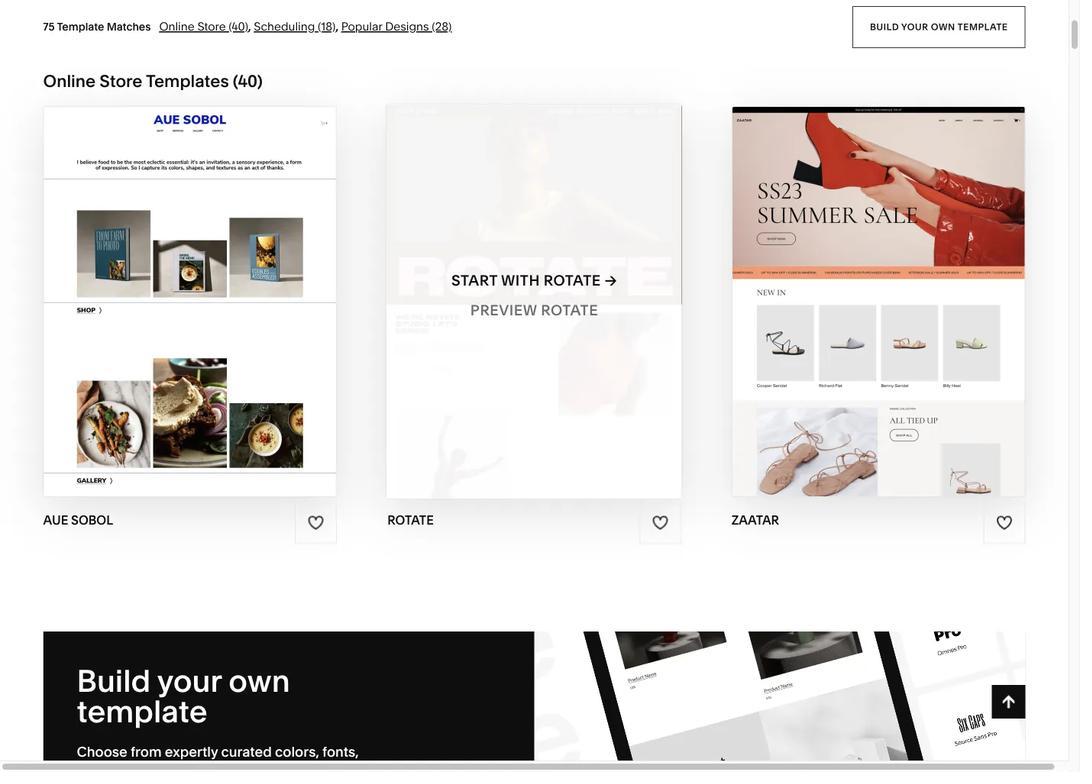 Task type: vqa. For each thing, say whether or not it's contained in the screenshot.
Get Started link
no



Task type: locate. For each thing, give the bounding box(es) containing it.
colors,
[[275, 744, 319, 761]]

preview down start with zaatar
[[814, 302, 881, 320]]

with up preview aue sobol
[[143, 272, 181, 290]]

2 horizontal spatial preview
[[814, 302, 881, 320]]

preview down start with rotate
[[471, 302, 537, 320]]

online store (40) , scheduling (18) , popular designs (28)
[[159, 20, 452, 34]]

rotate inside the start with rotate button
[[544, 272, 601, 290]]

1 vertical spatial store
[[100, 71, 143, 92]]

2 horizontal spatial with
[[845, 272, 884, 290]]

1 horizontal spatial own
[[931, 22, 956, 33]]

2 vertical spatial sobol
[[71, 513, 113, 528]]

start inside button
[[795, 272, 841, 290]]

preview
[[112, 302, 179, 320], [471, 302, 537, 320], [814, 302, 881, 320]]

3 start from the left
[[795, 272, 841, 290]]

1 horizontal spatial online
[[159, 20, 195, 34]]

store
[[197, 20, 226, 34], [100, 71, 143, 92]]

3 with from the left
[[845, 272, 884, 290]]

start for preview zaatar
[[795, 272, 841, 290]]

2 vertical spatial rotate
[[388, 513, 434, 528]]

store for templates
[[100, 71, 143, 92]]

0 vertical spatial template
[[958, 22, 1008, 33]]

0 vertical spatial build
[[870, 22, 899, 33]]

with inside button
[[143, 272, 181, 290]]

rotate image
[[387, 105, 682, 499]]

(40)
[[229, 20, 248, 34]]

start inside button
[[452, 272, 498, 290]]

aue inside button
[[185, 272, 216, 290]]

sobol
[[219, 272, 271, 290], [217, 302, 268, 320], [71, 513, 113, 528]]

1 vertical spatial your
[[157, 662, 221, 700]]

0 horizontal spatial own
[[229, 662, 290, 700]]

0 horizontal spatial start
[[93, 272, 139, 290]]

with up preview rotate
[[501, 272, 540, 290]]

75
[[43, 20, 55, 33]]

aue sobol element
[[44, 107, 336, 497]]

0 vertical spatial online
[[159, 20, 195, 34]]

rotate
[[544, 272, 601, 290], [541, 302, 598, 320], [388, 513, 434, 528]]

online right matches
[[159, 20, 195, 34]]

0 vertical spatial aue
[[185, 272, 216, 290]]

0 horizontal spatial build your own template
[[77, 662, 290, 730]]

1 preview from the left
[[112, 302, 179, 320]]

1 horizontal spatial store
[[197, 20, 226, 34]]

0 vertical spatial store
[[197, 20, 226, 34]]

template inside build your own template
[[77, 693, 208, 730]]

1 horizontal spatial with
[[501, 272, 540, 290]]

2 preview from the left
[[471, 302, 537, 320]]

1 horizontal spatial build
[[870, 22, 899, 33]]

store left (40)
[[197, 20, 226, 34]]

0 horizontal spatial store
[[100, 71, 143, 92]]

with inside button
[[501, 272, 540, 290]]

start with zaatar button
[[795, 260, 962, 302]]

zaatar image
[[733, 107, 1025, 497]]

0 horizontal spatial ,
[[248, 20, 251, 34]]

1 vertical spatial build your own template
[[77, 662, 290, 730]]

, left scheduling
[[248, 20, 251, 34]]

2 start from the left
[[452, 272, 498, 290]]

curated
[[221, 744, 272, 761]]

0 horizontal spatial template
[[77, 693, 208, 730]]

0 vertical spatial sobol
[[219, 272, 271, 290]]

create
[[209, 761, 251, 772]]

start with rotate button
[[452, 260, 617, 302]]

start
[[93, 272, 139, 290], [452, 272, 498, 290], [795, 272, 841, 290]]

1 vertical spatial own
[[229, 662, 290, 700]]

1 with from the left
[[143, 272, 181, 290]]

a
[[254, 761, 262, 772]]

with
[[143, 272, 181, 290], [501, 272, 540, 290], [845, 272, 884, 290]]

0 horizontal spatial preview
[[112, 302, 179, 320]]

1 vertical spatial rotate
[[541, 302, 598, 320]]

preview of building your own template image
[[534, 632, 1026, 772]]

build
[[870, 22, 899, 33], [77, 662, 151, 700]]

)
[[257, 71, 263, 92]]

online down template
[[43, 71, 96, 92]]

templates
[[146, 71, 229, 92]]

choose from expertly curated colors, fonts, and page layouts to create a websit
[[77, 744, 359, 772]]

sobol inside start with aue sobol button
[[219, 272, 271, 290]]

preview down start with aue sobol
[[112, 302, 179, 320]]

1 vertical spatial template
[[77, 693, 208, 730]]

zaatar element
[[733, 107, 1025, 497]]

start with zaatar
[[795, 272, 946, 290]]

0 vertical spatial own
[[931, 22, 956, 33]]

scheduling
[[254, 20, 315, 34]]

1 horizontal spatial template
[[958, 22, 1008, 33]]

zaatar inside the preview zaatar link
[[885, 302, 943, 320]]

1 vertical spatial online
[[43, 71, 96, 92]]

template
[[958, 22, 1008, 33], [77, 693, 208, 730]]

1 horizontal spatial your
[[902, 22, 929, 33]]

zaatar
[[887, 272, 946, 290], [885, 302, 943, 320], [732, 513, 779, 528]]

online
[[159, 20, 195, 34], [43, 71, 96, 92]]

, left the popular
[[336, 20, 339, 34]]

1 start from the left
[[93, 272, 139, 290]]

page
[[105, 761, 139, 772]]

1 vertical spatial sobol
[[217, 302, 268, 320]]

0 vertical spatial build your own template
[[870, 22, 1008, 33]]

own inside build your own template "button"
[[931, 22, 956, 33]]

start with aue sobol button
[[93, 260, 287, 302]]

0 horizontal spatial with
[[143, 272, 181, 290]]

add aue sobol to your favorites list image
[[308, 515, 324, 532]]

add rotate to your favorites list image
[[652, 515, 669, 532]]

0 horizontal spatial build
[[77, 662, 151, 700]]

preview rotate link
[[471, 290, 598, 332]]

,
[[248, 20, 251, 34], [336, 20, 339, 34]]

aue
[[185, 272, 216, 290], [182, 302, 213, 320], [43, 513, 68, 528]]

start inside button
[[93, 272, 139, 290]]

0 vertical spatial zaatar
[[887, 272, 946, 290]]

preview aue sobol
[[112, 302, 268, 320]]

own
[[931, 22, 956, 33], [229, 662, 290, 700]]

with inside button
[[845, 272, 884, 290]]

with up preview zaatar
[[845, 272, 884, 290]]

1 horizontal spatial start
[[452, 272, 498, 290]]

build your own template
[[870, 22, 1008, 33], [77, 662, 290, 730]]

0 vertical spatial your
[[902, 22, 929, 33]]

3 preview from the left
[[814, 302, 881, 320]]

2 with from the left
[[501, 272, 540, 290]]

1 horizontal spatial ,
[[336, 20, 339, 34]]

1 horizontal spatial build your own template
[[870, 22, 1008, 33]]

your
[[902, 22, 929, 33], [157, 662, 221, 700]]

1 horizontal spatial preview
[[471, 302, 537, 320]]

(28)
[[432, 20, 452, 34]]

start with aue sobol
[[93, 272, 271, 290]]

1 vertical spatial zaatar
[[885, 302, 943, 320]]

store down matches
[[100, 71, 143, 92]]

0 vertical spatial rotate
[[544, 272, 601, 290]]

start with rotate
[[452, 272, 601, 290]]

0 horizontal spatial your
[[157, 662, 221, 700]]

2 horizontal spatial start
[[795, 272, 841, 290]]

online store (40) link
[[159, 20, 248, 34]]

preview for preview zaatar
[[814, 302, 881, 320]]

0 horizontal spatial online
[[43, 71, 96, 92]]



Task type: describe. For each thing, give the bounding box(es) containing it.
aue sobol
[[43, 513, 113, 528]]

build your own template button
[[853, 6, 1026, 48]]

popular
[[341, 20, 382, 34]]

online for online store (40) , scheduling (18) , popular designs (28)
[[159, 20, 195, 34]]

build inside "button"
[[870, 22, 899, 33]]

start for preview rotate
[[452, 272, 498, 290]]

your inside "button"
[[902, 22, 929, 33]]

with for zaatar
[[845, 272, 884, 290]]

(18)
[[318, 20, 336, 34]]

(
[[233, 71, 238, 92]]

build your own template inside "button"
[[870, 22, 1008, 33]]

online for online store templates ( 40 )
[[43, 71, 96, 92]]

designs
[[385, 20, 429, 34]]

template inside "button"
[[958, 22, 1008, 33]]

with for aue
[[143, 272, 181, 290]]

and
[[77, 761, 102, 772]]

own inside build your own template
[[229, 662, 290, 700]]

start for preview aue sobol
[[93, 272, 139, 290]]

add zaatar to your favorites list image
[[996, 515, 1013, 532]]

preview rotate
[[471, 302, 598, 320]]

sobol inside preview aue sobol link
[[217, 302, 268, 320]]

back to top image
[[1001, 694, 1017, 711]]

2 , from the left
[[336, 20, 339, 34]]

preview for preview aue sobol
[[112, 302, 179, 320]]

preview zaatar
[[814, 302, 943, 320]]

zaatar inside start with zaatar button
[[887, 272, 946, 290]]

rotate inside preview rotate link
[[541, 302, 598, 320]]

with for rotate
[[501, 272, 540, 290]]

scheduling (18) link
[[254, 20, 336, 34]]

40
[[238, 71, 257, 92]]

to
[[192, 761, 206, 772]]

choose
[[77, 744, 128, 761]]

2 vertical spatial zaatar
[[732, 513, 779, 528]]

aue sobol image
[[44, 107, 336, 497]]

layouts
[[142, 761, 189, 772]]

preview for preview rotate
[[471, 302, 537, 320]]

fonts,
[[323, 744, 359, 761]]

popular designs (28) link
[[341, 20, 452, 34]]

online store templates ( 40 )
[[43, 71, 263, 92]]

preview aue sobol link
[[112, 290, 268, 332]]

preview zaatar link
[[814, 290, 943, 332]]

1 vertical spatial aue
[[182, 302, 213, 320]]

1 , from the left
[[248, 20, 251, 34]]

2 vertical spatial aue
[[43, 513, 68, 528]]

store for (40)
[[197, 20, 226, 34]]

expertly
[[165, 744, 218, 761]]

75 template matches
[[43, 20, 151, 33]]

1 vertical spatial build
[[77, 662, 151, 700]]

from
[[131, 744, 162, 761]]

rotate element
[[387, 105, 682, 499]]

template
[[57, 20, 104, 33]]

matches
[[107, 20, 151, 33]]



